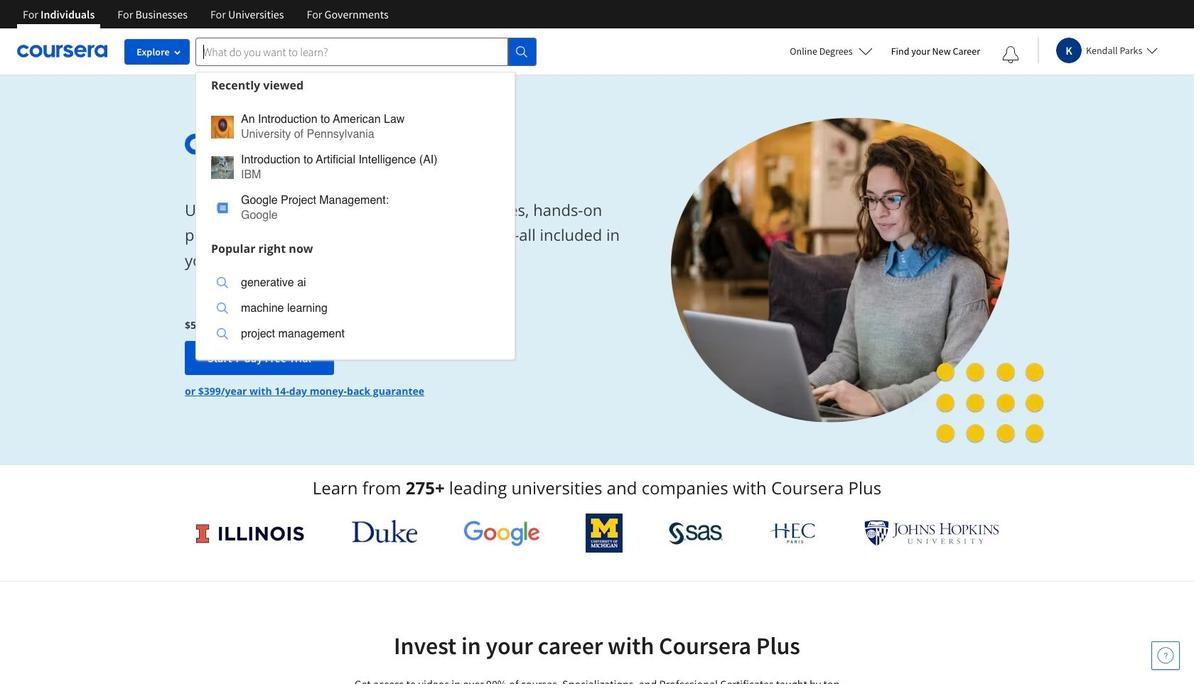 Task type: vqa. For each thing, say whether or not it's contained in the screenshot.
list box to the top
yes



Task type: describe. For each thing, give the bounding box(es) containing it.
johns hopkins university image
[[865, 521, 1000, 547]]

sas image
[[669, 522, 723, 545]]

university of illinois at urbana-champaign image
[[195, 522, 306, 545]]

banner navigation
[[11, 0, 400, 28]]

help center image
[[1158, 648, 1175, 665]]

google image
[[463, 521, 540, 547]]

hec paris image
[[769, 519, 819, 548]]

coursera plus image
[[185, 134, 401, 155]]

coursera image
[[17, 40, 107, 63]]

What do you want to learn? text field
[[196, 37, 508, 66]]



Task type: locate. For each thing, give the bounding box(es) containing it.
1 vertical spatial list box
[[196, 261, 515, 360]]

duke university image
[[352, 521, 418, 543]]

None search field
[[196, 37, 537, 360]]

suggestion image image
[[211, 116, 234, 138], [211, 156, 234, 179], [217, 202, 228, 214], [217, 277, 228, 289], [217, 303, 228, 314], [217, 329, 228, 340]]

1 list box from the top
[[196, 98, 515, 236]]

0 vertical spatial list box
[[196, 98, 515, 236]]

list box
[[196, 98, 515, 236], [196, 261, 515, 360]]

university of michigan image
[[586, 514, 623, 553]]

2 list box from the top
[[196, 261, 515, 360]]

autocomplete results list box
[[196, 71, 516, 360]]



